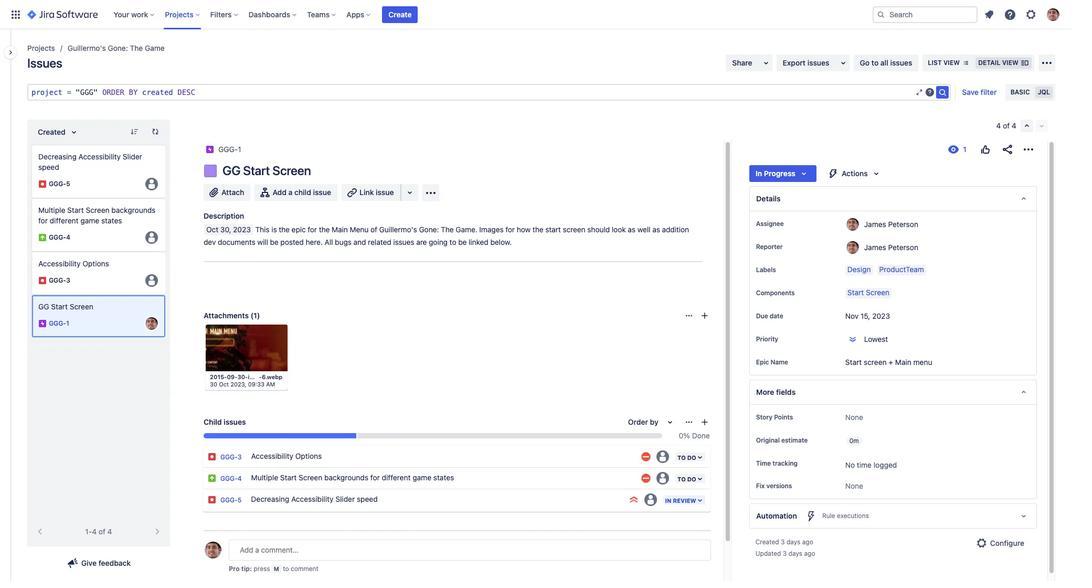 Task type: describe. For each thing, give the bounding box(es) containing it.
4 of 4
[[997, 121, 1017, 130]]

go to all issues link
[[854, 55, 919, 71]]

a
[[288, 188, 293, 197]]

1 horizontal spatial options
[[295, 452, 322, 461]]

original estimate pin to top. only you can see pinned fields. image
[[810, 437, 818, 445]]

details
[[756, 194, 781, 203]]

1 horizontal spatial backgrounds
[[324, 474, 369, 483]]

1 vertical spatial accessibility options
[[251, 452, 322, 461]]

1 the from the left
[[279, 225, 290, 234]]

all inside the this is the epic for the main menu of guillermo's gone: the game. images for how the start screen should look as well as addition dev documents will be posted here. all bugs and related issues are going to be linked below.
[[325, 238, 333, 247]]

assignee pin to top. only you can see pinned fields. image
[[786, 220, 795, 228]]

child
[[204, 418, 222, 427]]

how
[[517, 225, 531, 234]]

0 vertical spatial gg start screen
[[223, 163, 311, 178]]

ggg-3 inside list box
[[49, 277, 70, 285]]

0 horizontal spatial decreasing
[[38, 152, 77, 161]]

banner containing your work
[[0, 0, 1072, 29]]

backgrounds inside improvement element
[[111, 206, 156, 215]]

ggg-4 link
[[220, 475, 242, 483]]

reporter
[[756, 243, 783, 251]]

projects for projects link
[[27, 44, 55, 52]]

ggg- up ggg-4 link
[[220, 453, 238, 461]]

this is the epic for the main menu of guillermo's gone: the game. images for how the start screen should look as well as addition dev documents will be posted here. all bugs and related issues are going to be linked below.
[[204, 225, 691, 247]]

james peterson for assignee
[[864, 220, 919, 229]]

peterson for assignee
[[888, 220, 919, 229]]

reporter pin to top. only you can see pinned fields. image
[[785, 243, 793, 251]]

guillermo's gone: the game link
[[68, 42, 165, 55]]

desc
[[178, 88, 195, 97]]

assignee
[[756, 220, 784, 228]]

created 3 days ago updated 3 days ago
[[756, 539, 815, 558]]

3 right updated
[[783, 550, 787, 558]]

issue inside link issue button
[[376, 188, 394, 197]]

1 vertical spatial screen
[[864, 358, 887, 367]]

3 the from the left
[[533, 225, 544, 234]]

4 right "1-"
[[107, 528, 112, 536]]

filter
[[981, 88, 997, 97]]

priority pin to top. only you can see pinned fields. image
[[781, 335, 789, 344]]

this
[[255, 225, 270, 234]]

order by image
[[68, 126, 80, 139]]

images
[[479, 225, 504, 234]]

unassigned image for backgrounds
[[657, 472, 669, 485]]

attach
[[222, 188, 244, 197]]

1 horizontal spatial ggg-1
[[218, 145, 241, 154]]

priority: highest image
[[629, 495, 639, 505]]

download image
[[252, 330, 265, 342]]

progress
[[764, 169, 796, 178]]

ggg- inside improvement element
[[49, 234, 66, 242]]

show:
[[204, 550, 224, 558]]

dev
[[204, 238, 216, 247]]

2 horizontal spatial to
[[872, 58, 879, 67]]

settings image
[[1025, 8, 1038, 21]]

5 inside bug element
[[66, 180, 70, 188]]

0 vertical spatial gg
[[223, 163, 241, 178]]

more fields element
[[749, 380, 1037, 405]]

save filter
[[962, 88, 997, 97]]

2 vertical spatial of
[[99, 528, 105, 536]]

give feedback
[[81, 559, 131, 568]]

start
[[546, 225, 561, 234]]

priority
[[756, 335, 779, 343]]

import and bulk change issues image
[[1041, 57, 1054, 69]]

editor image
[[916, 88, 924, 97]]

rule
[[822, 513, 835, 520]]

"ggg"
[[76, 88, 98, 97]]

ggg- right bug image on the top of page
[[49, 277, 66, 285]]

order by
[[628, 418, 659, 427]]

basic
[[1011, 88, 1030, 96]]

all
[[881, 58, 889, 67]]

pro
[[229, 565, 240, 573]]

are
[[416, 238, 427, 247]]

fields
[[776, 388, 796, 397]]

create button
[[382, 6, 418, 23]]

0 horizontal spatial options
[[83, 259, 109, 268]]

0 vertical spatial ago
[[802, 539, 814, 547]]

james peterson for reporter
[[864, 243, 919, 252]]

1 vertical spatial days
[[789, 550, 803, 558]]

detail view
[[979, 59, 1019, 67]]

documents
[[218, 238, 255, 247]]

configure link
[[969, 536, 1031, 552]]

1 vertical spatial decreasing
[[251, 495, 289, 504]]

all inside button
[[234, 550, 243, 558]]

order by button
[[622, 414, 683, 431]]

link
[[360, 188, 374, 197]]

JQL query field
[[28, 85, 916, 100]]

actions
[[842, 169, 868, 178]]

due date pin to top. only you can see pinned fields. image
[[786, 312, 794, 321]]

add a child issue
[[273, 188, 331, 197]]

configure
[[990, 539, 1025, 548]]

4 down filter
[[997, 121, 1001, 130]]

delete image
[[270, 330, 283, 342]]

create child image
[[701, 418, 709, 427]]

teams
[[307, 10, 330, 19]]

export
[[783, 58, 806, 67]]

0 vertical spatial of
[[1003, 121, 1010, 130]]

related
[[368, 238, 391, 247]]

attach button
[[204, 184, 251, 201]]

ggg-4 inside improvement element
[[49, 234, 70, 242]]

game.
[[456, 225, 478, 234]]

ggg-1 inside epic element
[[49, 320, 69, 328]]

estimate
[[782, 437, 808, 445]]

ggg- right issue type: improvement 'icon'
[[220, 475, 238, 483]]

lowest
[[864, 335, 888, 344]]

improvement element
[[31, 198, 166, 252]]

link web pages and more image
[[403, 186, 416, 199]]

Search field
[[873, 6, 978, 23]]

sort descending image
[[130, 128, 139, 136]]

1 vertical spatial ago
[[804, 550, 815, 558]]

guillermo's gone: the game
[[68, 44, 165, 52]]

Add a comment… field
[[229, 540, 711, 561]]

give feedback button
[[60, 555, 137, 572]]

view for list view
[[944, 59, 960, 67]]

time
[[756, 460, 771, 468]]

productteam link
[[877, 265, 926, 276]]

add app image
[[424, 187, 437, 199]]

bugs
[[335, 238, 352, 247]]

profile image of james peterson image
[[205, 542, 222, 559]]

search image
[[937, 86, 949, 99]]

1 vertical spatial multiple start screen backgrounds for different game states
[[251, 474, 454, 483]]

epic image
[[206, 145, 214, 154]]

by
[[129, 88, 138, 97]]

will
[[257, 238, 268, 247]]

3 right bug image on the top of page
[[66, 277, 70, 285]]

versions
[[767, 483, 792, 490]]

gg start screen inside epic element
[[38, 302, 93, 311]]

issues right the child
[[224, 418, 246, 427]]

decreasing accessibility slider speed inside list box
[[38, 152, 142, 172]]

list view
[[928, 59, 960, 67]]

start inside epic element
[[51, 302, 68, 311]]

1 inside epic element
[[66, 320, 69, 328]]

to inside the this is the epic for the main menu of guillermo's gone: the game. images for how the start screen should look as well as addition dev documents will be posted here. all bugs and related issues are going to be linked below.
[[450, 238, 456, 247]]

in progress button
[[749, 165, 817, 182]]

the inside the this is the epic for the main menu of guillermo's gone: the game. images for how the start screen should look as well as addition dev documents will be posted here. all bugs and related issues are going to be linked below.
[[441, 225, 454, 234]]

comments button
[[250, 548, 294, 561]]

due date
[[756, 312, 783, 320]]

bug image
[[38, 180, 47, 188]]

syntax help image
[[926, 88, 935, 97]]

points
[[774, 414, 793, 422]]

tip:
[[241, 565, 252, 573]]

filters
[[210, 10, 232, 19]]

automation
[[756, 512, 797, 521]]

0 horizontal spatial to
[[283, 565, 289, 573]]

refresh image
[[151, 128, 160, 136]]

1 vertical spatial decreasing accessibility slider speed
[[251, 495, 378, 504]]

screen inside the this is the epic for the main menu of guillermo's gone: the game. images for how the start screen should look as well as addition dev documents will be posted here. all bugs and related issues are going to be linked below.
[[563, 225, 586, 234]]

by
[[650, 418, 659, 427]]

dashboards
[[249, 10, 290, 19]]

1 horizontal spatial slider
[[336, 495, 355, 504]]

priority: medium-high image for accessibility options
[[641, 452, 651, 462]]

1 horizontal spatial ggg-4
[[220, 475, 242, 483]]

issues inside the this is the epic for the main menu of guillermo's gone: the game. images for how the start screen should look as well as addition dev documents will be posted here. all bugs and related issues are going to be linked below.
[[393, 238, 414, 247]]

actions image
[[1023, 143, 1035, 156]]

screen inside improvement element
[[86, 206, 110, 215]]

attachments
[[204, 311, 249, 320]]

feedback
[[99, 559, 131, 568]]

well
[[638, 225, 651, 234]]

list box containing decreasing accessibility slider speed
[[31, 145, 166, 338]]

epic
[[756, 359, 769, 366]]

bug element containing accessibility options
[[31, 252, 166, 295]]

3 up updated
[[781, 539, 785, 547]]

different inside improvement element
[[50, 216, 79, 225]]

share image
[[1002, 143, 1014, 156]]

peterson for reporter
[[888, 243, 919, 252]]

issue inside add a child issue button
[[313, 188, 331, 197]]

logged
[[874, 461, 897, 470]]

components pin to top. only you can see pinned fields. image
[[797, 289, 805, 298]]

ggg- inside epic element
[[49, 320, 66, 328]]

edit color, purple selected image
[[204, 165, 217, 177]]

press
[[254, 565, 270, 573]]

game inside multiple start screen backgrounds for different game states
[[81, 216, 99, 225]]

start inside improvement element
[[67, 206, 84, 215]]

search image
[[877, 10, 886, 19]]

time
[[857, 461, 872, 470]]

productteam
[[880, 265, 924, 274]]

4 down 'ggg-3' link
[[238, 475, 242, 483]]

automation element
[[749, 504, 1037, 529]]

0 vertical spatial speed
[[38, 163, 59, 172]]

1 be from the left
[[270, 238, 279, 247]]

4 inside improvement element
[[66, 234, 70, 242]]

detail
[[979, 59, 1001, 67]]



Task type: vqa. For each thing, say whether or not it's contained in the screenshot.


Task type: locate. For each thing, give the bounding box(es) containing it.
guillermo's up related
[[379, 225, 417, 234]]

m
[[274, 566, 279, 573]]

ggg- right improvement icon
[[49, 234, 66, 242]]

1 vertical spatial speed
[[357, 495, 378, 504]]

1 vertical spatial guillermo's
[[379, 225, 417, 234]]

options
[[83, 259, 109, 268], [295, 452, 322, 461]]

to
[[872, 58, 879, 67], [450, 238, 456, 247], [283, 565, 289, 573]]

the right the how
[[533, 225, 544, 234]]

all left bugs
[[325, 238, 333, 247]]

1 vertical spatial gone:
[[419, 225, 439, 234]]

rule executions
[[822, 513, 869, 520]]

multiple right ggg-4 link
[[251, 474, 278, 483]]

james peterson up productteam
[[864, 243, 919, 252]]

1 vertical spatial main
[[895, 358, 912, 367]]

1 right epic image
[[66, 320, 69, 328]]

gg up epic image
[[38, 302, 49, 311]]

ggg-3 up ggg-4 link
[[220, 453, 242, 461]]

view right the detail at the top
[[1002, 59, 1019, 67]]

bug image
[[38, 277, 47, 285]]

4 right improvement icon
[[66, 234, 70, 242]]

main up bugs
[[332, 225, 348, 234]]

issues right export
[[808, 58, 830, 67]]

speed
[[38, 163, 59, 172], [357, 495, 378, 504]]

1 horizontal spatial ggg-5
[[220, 497, 242, 504]]

0 horizontal spatial 1
[[66, 320, 69, 328]]

james peterson down details element
[[864, 220, 919, 229]]

30,
[[220, 225, 231, 234]]

notifications image
[[983, 8, 996, 21]]

issue type: bug image for accessibility options
[[208, 453, 216, 461]]

0 vertical spatial backgrounds
[[111, 206, 156, 215]]

add attachment image
[[701, 312, 709, 320]]

projects inside projects popup button
[[165, 10, 194, 19]]

list box
[[31, 145, 166, 338]]

multiple start screen backgrounds for different game states link
[[247, 468, 637, 489]]

gg down ggg-1 link
[[223, 163, 241, 178]]

1 vertical spatial to
[[450, 238, 456, 247]]

none up 0m
[[846, 413, 863, 422]]

nov
[[846, 312, 859, 321]]

0 vertical spatial created
[[38, 128, 66, 136]]

ggg-1 right epic icon
[[218, 145, 241, 154]]

1 vertical spatial different
[[382, 474, 411, 483]]

0 horizontal spatial projects
[[27, 44, 55, 52]]

created left order by image
[[38, 128, 66, 136]]

2023 up documents
[[233, 225, 251, 234]]

multiple inside improvement element
[[38, 206, 65, 215]]

1 horizontal spatial guillermo's
[[379, 225, 417, 234]]

child
[[294, 188, 311, 197]]

link issue button
[[342, 184, 401, 201]]

issue type: bug image left ggg-5 link
[[208, 496, 216, 504]]

created for created 3 days ago updated 3 days ago
[[756, 539, 779, 547]]

all up pro
[[234, 550, 243, 558]]

2 vertical spatial unassigned image
[[644, 494, 657, 507]]

1 vertical spatial 1
[[66, 320, 69, 328]]

ggg-4 right improvement icon
[[49, 234, 70, 242]]

1 horizontal spatial states
[[434, 474, 454, 483]]

0 horizontal spatial ggg-5
[[49, 180, 70, 188]]

components
[[756, 289, 795, 297]]

ggg- left copy link to issue icon
[[218, 145, 238, 154]]

view right list
[[944, 59, 960, 67]]

0 horizontal spatial screen
[[563, 225, 586, 234]]

to left "all"
[[872, 58, 879, 67]]

1 horizontal spatial multiple
[[251, 474, 278, 483]]

screen left +
[[864, 358, 887, 367]]

projects up issues
[[27, 44, 55, 52]]

1 none from the top
[[846, 413, 863, 422]]

1 vertical spatial ggg-3
[[220, 453, 242, 461]]

go
[[860, 58, 870, 67]]

your
[[114, 10, 129, 19]]

the up here.
[[319, 225, 330, 234]]

0 horizontal spatial guillermo's
[[68, 44, 106, 52]]

0 vertical spatial 1
[[238, 145, 241, 154]]

1 horizontal spatial game
[[413, 474, 432, 483]]

0 vertical spatial unassigned image
[[657, 451, 669, 463]]

james up the design
[[864, 243, 886, 252]]

2 priority: medium-high image from the top
[[641, 473, 651, 484]]

1 vertical spatial game
[[413, 474, 432, 483]]

apps button
[[343, 6, 375, 23]]

projects link
[[27, 42, 55, 55]]

0 vertical spatial options
[[83, 259, 109, 268]]

issues inside button
[[808, 58, 830, 67]]

banner
[[0, 0, 1072, 29]]

days right updated
[[789, 550, 803, 558]]

0 vertical spatial james
[[864, 220, 886, 229]]

2 horizontal spatial of
[[1003, 121, 1010, 130]]

gone: inside 'guillermo's gone: the game' link
[[108, 44, 128, 52]]

1 horizontal spatial the
[[319, 225, 330, 234]]

issue right "child"
[[313, 188, 331, 197]]

start screen link
[[846, 288, 892, 299]]

2 the from the left
[[319, 225, 330, 234]]

1 vertical spatial of
[[371, 225, 377, 234]]

primary element
[[6, 0, 873, 29]]

1 horizontal spatial issue
[[376, 188, 394, 197]]

1 horizontal spatial view
[[1002, 59, 1019, 67]]

ggg-5 inside bug element
[[49, 180, 70, 188]]

comment
[[291, 565, 319, 573]]

create
[[389, 10, 412, 19]]

1 horizontal spatial created
[[756, 539, 779, 547]]

projects right work
[[165, 10, 194, 19]]

0 horizontal spatial be
[[270, 238, 279, 247]]

0 vertical spatial bug element
[[31, 145, 166, 198]]

unassigned image
[[657, 451, 669, 463], [657, 472, 669, 485], [644, 494, 657, 507]]

states inside improvement element
[[101, 216, 122, 225]]

ggg-1 right epic image
[[49, 320, 69, 328]]

projects button
[[162, 6, 204, 23]]

1 horizontal spatial 5
[[238, 497, 242, 504]]

4 up the give at the bottom left of the page
[[92, 528, 97, 536]]

epic element
[[31, 295, 166, 338]]

0 horizontal spatial multiple start screen backgrounds for different game states
[[38, 206, 156, 225]]

1
[[238, 145, 241, 154], [66, 320, 69, 328]]

2023 for nov 15, 2023
[[873, 312, 890, 321]]

guillermo's inside the this is the epic for the main menu of guillermo's gone: the game. images for how the start screen should look as well as addition dev documents will be posted here. all bugs and related issues are going to be linked below.
[[379, 225, 417, 234]]

1 horizontal spatial ggg-3
[[220, 453, 242, 461]]

2 peterson from the top
[[888, 243, 919, 252]]

issue
[[313, 188, 331, 197], [376, 188, 394, 197]]

posted
[[281, 238, 304, 247]]

gone: up are
[[419, 225, 439, 234]]

0 vertical spatial states
[[101, 216, 122, 225]]

screen inside epic element
[[70, 302, 93, 311]]

story points
[[756, 414, 793, 422]]

0 vertical spatial game
[[81, 216, 99, 225]]

created
[[142, 88, 173, 97]]

2023 for oct 30, 2023
[[233, 225, 251, 234]]

to right m
[[283, 565, 289, 573]]

open share dialog image
[[760, 57, 772, 69]]

export issues button
[[777, 55, 850, 71]]

peterson down details element
[[888, 220, 919, 229]]

1 horizontal spatial speed
[[357, 495, 378, 504]]

pro tip: press m to comment
[[229, 565, 319, 573]]

issue type: bug image
[[208, 453, 216, 461], [208, 496, 216, 504]]

screen right start
[[563, 225, 586, 234]]

the left game
[[130, 44, 143, 52]]

jql
[[1038, 88, 1050, 96]]

0 vertical spatial none
[[846, 413, 863, 422]]

0
[[679, 431, 684, 440]]

0 horizontal spatial gg
[[38, 302, 49, 311]]

be down game.
[[458, 238, 467, 247]]

2 horizontal spatial the
[[533, 225, 544, 234]]

1 horizontal spatial gg start screen
[[223, 163, 311, 178]]

1 vertical spatial ggg-4
[[220, 475, 242, 483]]

james peterson image
[[145, 318, 158, 330]]

1 vertical spatial slider
[[336, 495, 355, 504]]

below.
[[491, 238, 512, 247]]

james down details element
[[864, 220, 886, 229]]

accessibility inside decreasing accessibility slider speed
[[79, 152, 121, 161]]

1 as from the left
[[628, 225, 636, 234]]

fix versions
[[756, 483, 792, 490]]

1 james peterson from the top
[[864, 220, 919, 229]]

0 vertical spatial ggg-4
[[49, 234, 70, 242]]

1 priority: medium-high image from the top
[[641, 452, 651, 462]]

peterson up productteam
[[888, 243, 919, 252]]

be right will
[[270, 238, 279, 247]]

projects for projects popup button
[[165, 10, 194, 19]]

epic image
[[38, 320, 47, 328]]

ggg- right bug icon
[[49, 180, 66, 188]]

view for detail view
[[1002, 59, 1019, 67]]

1 horizontal spatial main
[[895, 358, 912, 367]]

list
[[928, 59, 942, 67]]

issue type: bug image for decreasing accessibility slider speed
[[208, 496, 216, 504]]

ggg-3 right bug image on the top of page
[[49, 277, 70, 285]]

accessibility options
[[38, 259, 109, 268], [251, 452, 322, 461]]

1 issue from the left
[[313, 188, 331, 197]]

the
[[279, 225, 290, 234], [319, 225, 330, 234], [533, 225, 544, 234]]

1 vertical spatial bug element
[[31, 252, 166, 295]]

1 horizontal spatial 2023
[[873, 312, 890, 321]]

1 james from the top
[[864, 220, 886, 229]]

0 horizontal spatial 2023
[[233, 225, 251, 234]]

0 horizontal spatial gone:
[[108, 44, 128, 52]]

0 vertical spatial guillermo's
[[68, 44, 106, 52]]

1 vertical spatial backgrounds
[[324, 474, 369, 483]]

filters button
[[207, 6, 242, 23]]

1 horizontal spatial be
[[458, 238, 467, 247]]

none down no
[[846, 482, 863, 491]]

bug element
[[31, 145, 166, 198], [31, 252, 166, 295]]

priority: medium-high image
[[641, 452, 651, 462], [641, 473, 651, 484]]

2 issue type: bug image from the top
[[208, 496, 216, 504]]

2 as from the left
[[653, 225, 660, 234]]

issues
[[27, 56, 62, 70]]

attachments menu image
[[685, 312, 693, 320]]

menu bar
[[229, 548, 373, 561]]

0 horizontal spatial main
[[332, 225, 348, 234]]

0 horizontal spatial of
[[99, 528, 105, 536]]

to right going at the top left of the page
[[450, 238, 456, 247]]

ggg-5
[[49, 180, 70, 188], [220, 497, 242, 504]]

go to all issues
[[860, 58, 912, 67]]

1 horizontal spatial multiple start screen backgrounds for different game states
[[251, 474, 454, 483]]

of right "1-"
[[99, 528, 105, 536]]

epic name
[[756, 359, 788, 366]]

0 horizontal spatial states
[[101, 216, 122, 225]]

save filter button
[[956, 84, 1003, 101]]

your work button
[[110, 6, 159, 23]]

of up share icon
[[1003, 121, 1010, 130]]

no time logged
[[846, 461, 897, 470]]

1 horizontal spatial decreasing accessibility slider speed
[[251, 495, 378, 504]]

created inside created 3 days ago updated 3 days ago
[[756, 539, 779, 547]]

2 be from the left
[[458, 238, 467, 247]]

game
[[81, 216, 99, 225], [413, 474, 432, 483]]

main right +
[[895, 358, 912, 367]]

issue actions image
[[685, 418, 693, 427]]

1 horizontal spatial 1
[[238, 145, 241, 154]]

sidebar navigation image
[[0, 42, 23, 63]]

1 vertical spatial all
[[234, 550, 243, 558]]

1 vertical spatial gg start screen
[[38, 302, 93, 311]]

menu
[[914, 358, 933, 367]]

1 peterson from the top
[[888, 220, 919, 229]]

screen
[[563, 225, 586, 234], [864, 358, 887, 367]]

bug element containing decreasing accessibility slider speed
[[31, 145, 166, 198]]

0 horizontal spatial slider
[[123, 152, 142, 161]]

issues left are
[[393, 238, 414, 247]]

2 view from the left
[[1002, 59, 1019, 67]]

0 horizontal spatial ggg-4
[[49, 234, 70, 242]]

0 vertical spatial days
[[787, 539, 801, 547]]

0 vertical spatial priority: medium-high image
[[641, 452, 651, 462]]

0 vertical spatial decreasing
[[38, 152, 77, 161]]

slider inside decreasing accessibility slider speed
[[123, 152, 142, 161]]

projects
[[165, 10, 194, 19], [27, 44, 55, 52]]

attachments (1)
[[204, 311, 260, 320]]

0 horizontal spatial gg start screen
[[38, 302, 93, 311]]

original
[[756, 437, 780, 445]]

ggg- down ggg-4 link
[[220, 497, 238, 504]]

multiple start screen backgrounds for different game states inside improvement element
[[38, 206, 156, 225]]

0 vertical spatial accessibility options
[[38, 259, 109, 268]]

(1)
[[251, 311, 260, 320]]

name
[[771, 359, 788, 366]]

of up related
[[371, 225, 377, 234]]

ggg-5 down ggg-4 link
[[220, 497, 242, 504]]

design
[[848, 265, 871, 274]]

0 horizontal spatial game
[[81, 216, 99, 225]]

ggg-4 right issue type: improvement 'icon'
[[220, 475, 242, 483]]

vote options: no one has voted for this issue yet. image
[[980, 143, 992, 156]]

the inside 'guillermo's gone: the game' link
[[130, 44, 143, 52]]

jira software image
[[27, 8, 98, 21], [27, 8, 98, 21]]

0 horizontal spatial multiple
[[38, 206, 65, 215]]

1 issue type: bug image from the top
[[208, 453, 216, 461]]

1 vertical spatial james peterson
[[864, 243, 919, 252]]

none
[[846, 413, 863, 422], [846, 482, 863, 491]]

appswitcher icon image
[[9, 8, 22, 21]]

2 james from the top
[[864, 243, 886, 252]]

done
[[692, 431, 710, 440]]

2 james peterson from the top
[[864, 243, 919, 252]]

created for created
[[38, 128, 66, 136]]

save
[[962, 88, 979, 97]]

2023 right 15,
[[873, 312, 890, 321]]

1 horizontal spatial gg
[[223, 163, 241, 178]]

1 vertical spatial priority: medium-high image
[[641, 473, 651, 484]]

5 right bug icon
[[66, 180, 70, 188]]

ggg-5 link
[[220, 497, 242, 504]]

child issues
[[204, 418, 246, 427]]

1 view from the left
[[944, 59, 960, 67]]

of inside the this is the epic for the main menu of guillermo's gone: the game. images for how the start screen should look as well as addition dev documents will be posted here. all bugs and related issues are going to be linked below.
[[371, 225, 377, 234]]

days down automation at the right of the page
[[787, 539, 801, 547]]

2 vertical spatial to
[[283, 565, 289, 573]]

1 vertical spatial states
[[434, 474, 454, 483]]

oct 30, 2023
[[206, 225, 251, 234]]

description
[[204, 212, 244, 220]]

0 horizontal spatial ggg-3
[[49, 277, 70, 285]]

details element
[[749, 186, 1037, 212]]

1 vertical spatial 2023
[[873, 312, 890, 321]]

fix versions pin to top. only you can see pinned fields. image
[[794, 483, 803, 491]]

15,
[[861, 312, 871, 321]]

help image
[[1004, 8, 1017, 21]]

gone: inside the this is the epic for the main menu of guillermo's gone: the game. images for how the start screen should look as well as addition dev documents will be posted here. all bugs and related issues are going to be linked below.
[[419, 225, 439, 234]]

the right is
[[279, 225, 290, 234]]

unassigned image for speed
[[644, 494, 657, 507]]

ggg-5 right bug icon
[[49, 180, 70, 188]]

main
[[332, 225, 348, 234], [895, 358, 912, 367]]

0 horizontal spatial backgrounds
[[111, 206, 156, 215]]

0 horizontal spatial accessibility options
[[38, 259, 109, 268]]

main inside the this is the epic for the main menu of guillermo's gone: the game. images for how the start screen should look as well as addition dev documents will be posted here. all bugs and related issues are going to be linked below.
[[332, 225, 348, 234]]

created up updated
[[756, 539, 779, 547]]

order
[[628, 418, 648, 427]]

1 vertical spatial ggg-5
[[220, 497, 242, 504]]

1 horizontal spatial as
[[653, 225, 660, 234]]

issue right link
[[376, 188, 394, 197]]

more fields
[[756, 388, 796, 397]]

gg start screen up epic image
[[38, 302, 93, 311]]

dashboards button
[[245, 6, 301, 23]]

menu bar containing all
[[229, 548, 373, 561]]

for inside improvement element
[[38, 216, 48, 225]]

multiple
[[38, 206, 65, 215], [251, 474, 278, 483]]

gg start screen up the add
[[223, 163, 311, 178]]

decreasing
[[38, 152, 77, 161], [251, 495, 289, 504]]

james for assignee
[[864, 220, 886, 229]]

original estimate
[[756, 437, 808, 445]]

speed inside decreasing accessibility slider speed link
[[357, 495, 378, 504]]

as left well
[[628, 225, 636, 234]]

ggg-
[[218, 145, 238, 154], [49, 180, 66, 188], [49, 234, 66, 242], [49, 277, 66, 285], [49, 320, 66, 328], [220, 453, 238, 461], [220, 475, 238, 483], [220, 497, 238, 504]]

created inside "dropdown button"
[[38, 128, 66, 136]]

1 vertical spatial 5
[[238, 497, 242, 504]]

ggg-3 link
[[220, 453, 242, 461]]

as right well
[[653, 225, 660, 234]]

add a child issue button
[[255, 184, 338, 201]]

priority: medium-high image for multiple start screen backgrounds for different game states
[[641, 473, 651, 484]]

copy link to issue image
[[239, 145, 248, 153]]

0 vertical spatial main
[[332, 225, 348, 234]]

multiple down bug icon
[[38, 206, 65, 215]]

gg inside epic element
[[38, 302, 49, 311]]

%
[[684, 431, 690, 440]]

story
[[756, 414, 773, 422]]

0 vertical spatial 5
[[66, 180, 70, 188]]

apps
[[347, 10, 364, 19]]

james
[[864, 220, 886, 229], [864, 243, 886, 252]]

4 up share icon
[[1012, 121, 1017, 130]]

gg start screen
[[223, 163, 311, 178], [38, 302, 93, 311]]

work
[[131, 10, 148, 19]]

1 bug element from the top
[[31, 145, 166, 198]]

1 horizontal spatial decreasing
[[251, 495, 289, 504]]

3 up ggg-4 link
[[238, 453, 242, 461]]

your profile and settings image
[[1047, 8, 1060, 21]]

+
[[889, 358, 893, 367]]

executions
[[837, 513, 869, 520]]

issue type: bug image left 'ggg-3' link
[[208, 453, 216, 461]]

decreasing right ggg-5 link
[[251, 495, 289, 504]]

2 none from the top
[[846, 482, 863, 491]]

the up going at the top left of the page
[[441, 225, 454, 234]]

1 vertical spatial peterson
[[888, 243, 919, 252]]

james for reporter
[[864, 243, 886, 252]]

guillermo's up the "ggg"
[[68, 44, 106, 52]]

tracking
[[773, 460, 798, 468]]

open export issues dropdown image
[[837, 57, 850, 69]]

0 vertical spatial all
[[325, 238, 333, 247]]

issues right "all"
[[891, 58, 912, 67]]

5 down ggg-4 link
[[238, 497, 242, 504]]

ggg- right epic image
[[49, 320, 66, 328]]

view
[[944, 59, 960, 67], [1002, 59, 1019, 67]]

2 bug element from the top
[[31, 252, 166, 295]]

2023
[[233, 225, 251, 234], [873, 312, 890, 321]]

design link
[[846, 265, 873, 276]]

1 right epic icon
[[238, 145, 241, 154]]

improvement image
[[38, 234, 47, 242]]

backgrounds
[[111, 206, 156, 215], [324, 474, 369, 483]]

2 issue from the left
[[376, 188, 394, 197]]

1 vertical spatial gg
[[38, 302, 49, 311]]

gone: down the your
[[108, 44, 128, 52]]

decreasing down created "dropdown button"
[[38, 152, 77, 161]]

1 vertical spatial none
[[846, 482, 863, 491]]

for
[[38, 216, 48, 225], [308, 225, 317, 234], [506, 225, 515, 234], [371, 474, 380, 483]]

issue type: improvement image
[[208, 474, 216, 483]]

share
[[732, 58, 753, 67]]



